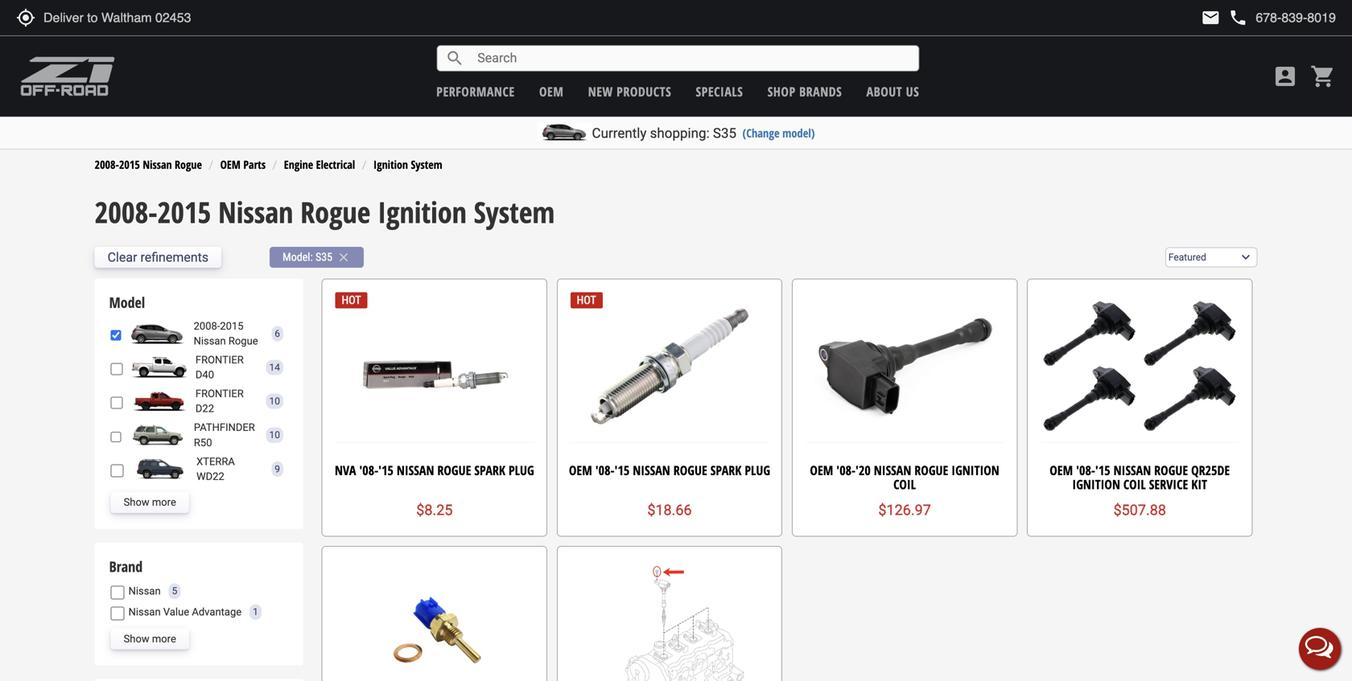 Task type: vqa. For each thing, say whether or not it's contained in the screenshot.


Task type: describe. For each thing, give the bounding box(es) containing it.
us
[[906, 83, 920, 100]]

2008- inside the 2008-2015 nissan rogue
[[194, 320, 220, 332]]

oem '08-'15 nissan rogue spark plug
[[569, 462, 771, 479]]

brands
[[799, 83, 842, 100]]

shop
[[768, 83, 796, 100]]

performance link
[[437, 83, 515, 100]]

oem '08-'20 nissan rogue ignition coil
[[810, 462, 1000, 493]]

0 vertical spatial 2008-2015 nissan rogue
[[95, 157, 202, 172]]

10 for frontier
[[269, 396, 280, 407]]

currently
[[592, 125, 647, 141]]

new
[[588, 83, 613, 100]]

'20
[[856, 462, 871, 479]]

1 vertical spatial 2008-2015 nissan rogue
[[194, 320, 258, 347]]

engine electrical link
[[284, 157, 355, 172]]

oem for oem '08-'15 nissan rogue spark plug
[[569, 462, 592, 479]]

shopping_cart
[[1311, 64, 1336, 89]]

frontier for d40
[[196, 354, 244, 366]]

electrical
[[316, 157, 355, 172]]

rogue left oem parts
[[175, 157, 202, 172]]

xterra wd22
[[197, 456, 235, 483]]

nissan inside oem '08-'20 nissan rogue ignition coil
[[874, 462, 912, 479]]

frontier d22
[[196, 388, 244, 415]]

ignition inside oem '08-'15 nissan rogue qr25de ignition coil service kit
[[1073, 476, 1121, 493]]

qr25de
[[1192, 462, 1230, 479]]

clear refinements button
[[95, 247, 222, 268]]

'08- for oem '08-'20 nissan rogue ignition coil
[[837, 462, 856, 479]]

model: s35 close
[[283, 250, 351, 265]]

oem for oem parts
[[220, 157, 241, 172]]

wd22
[[197, 471, 224, 483]]

14
[[269, 362, 280, 373]]

model
[[109, 293, 145, 313]]

currently shopping: s35 (change model)
[[592, 125, 815, 141]]

0 vertical spatial 2015
[[119, 157, 140, 172]]

oem parts
[[220, 157, 266, 172]]

$8.25
[[416, 503, 453, 519]]

nissan frontier d22 1998 1999 2000 2001 2002 2003 2004 ka24de vg33e 2.4l 3.3l sc se xe z1 off-road image
[[127, 391, 192, 412]]

products
[[617, 83, 672, 100]]

more for model
[[152, 497, 176, 509]]

oem parts link
[[220, 157, 266, 172]]

r50
[[194, 437, 212, 449]]

pathfinder r50
[[194, 422, 255, 449]]

oem '08-'15 nissan rogue qr25de ignition coil service kit
[[1050, 462, 1230, 493]]

refinements
[[140, 250, 209, 265]]

(change
[[743, 125, 780, 141]]

9
[[275, 464, 280, 475]]

oem for oem '08-'15 nissan rogue qr25de ignition coil service kit
[[1050, 462, 1073, 479]]

2 horizontal spatial 2015
[[220, 320, 244, 332]]

about us link
[[867, 83, 920, 100]]

shopping_cart link
[[1307, 64, 1336, 89]]

$507.88
[[1114, 503, 1166, 519]]

1 horizontal spatial s35
[[713, 125, 737, 141]]

1 horizontal spatial 2015
[[157, 192, 211, 232]]

mail phone
[[1201, 8, 1248, 27]]

new products link
[[588, 83, 672, 100]]

1 vertical spatial system
[[474, 192, 555, 232]]

show more button for model
[[111, 493, 189, 514]]

specials
[[696, 83, 743, 100]]

account_box link
[[1269, 64, 1303, 89]]

10 for pathfinder
[[269, 430, 280, 441]]

model:
[[283, 251, 313, 264]]

'15 for oem '08-'15 nissan rogue spark plug
[[615, 462, 630, 479]]

nissan inside oem '08-'15 nissan rogue qr25de ignition coil service kit
[[1114, 462, 1151, 479]]

nissan pathfinder r50 1996 1997 1998 1999 2000 2001 2002 2003 2004  z1 off-road image
[[126, 425, 190, 446]]

specials link
[[696, 83, 743, 100]]

mail
[[1201, 8, 1221, 27]]

coil inside oem '08-'20 nissan rogue ignition coil
[[894, 476, 916, 493]]

mail link
[[1201, 8, 1221, 27]]

'08- for oem '08-'15 nissan rogue spark plug
[[596, 462, 615, 479]]

shopping:
[[650, 125, 710, 141]]

show for brand
[[124, 634, 149, 646]]

about
[[867, 83, 903, 100]]

1 vertical spatial 2008-
[[95, 192, 157, 232]]

spark for oem '08-'15 nissan rogue spark plug
[[711, 462, 742, 479]]

rogue up close
[[301, 192, 371, 232]]

'08- for oem '08-'15 nissan rogue qr25de ignition coil service kit
[[1076, 462, 1096, 479]]

6
[[275, 328, 280, 340]]

engine
[[284, 157, 313, 172]]

value
[[163, 607, 189, 619]]



Task type: locate. For each thing, give the bounding box(es) containing it.
10 down '14'
[[269, 396, 280, 407]]

ignition system link
[[374, 157, 442, 172]]

None checkbox
[[111, 329, 121, 342], [111, 363, 123, 376], [111, 397, 123, 410], [111, 431, 121, 444], [111, 329, 121, 342], [111, 363, 123, 376], [111, 397, 123, 410], [111, 431, 121, 444]]

2 more from the top
[[152, 634, 176, 646]]

3 '08- from the left
[[837, 462, 856, 479]]

2 vertical spatial 2008-
[[194, 320, 220, 332]]

3 '15 from the left
[[1096, 462, 1111, 479]]

2 show from the top
[[124, 634, 149, 646]]

rogue up $8.25
[[437, 462, 471, 479]]

s35
[[713, 125, 737, 141], [316, 251, 333, 264]]

4 '08- from the left
[[1076, 462, 1096, 479]]

1 horizontal spatial system
[[474, 192, 555, 232]]

'08-
[[359, 462, 379, 479], [596, 462, 615, 479], [837, 462, 856, 479], [1076, 462, 1096, 479]]

s35 inside the model: s35 close
[[316, 251, 333, 264]]

Search search field
[[465, 46, 919, 71]]

more for brand
[[152, 634, 176, 646]]

show more down nissan xterra wd22 2000 2001 2002 2003 2004 ka24de vg33e 2.4l 3.3l se xe z1 off-road image
[[124, 497, 176, 509]]

frontier for d22
[[196, 388, 244, 400]]

kit
[[1192, 476, 1208, 493]]

shop brands link
[[768, 83, 842, 100]]

0 vertical spatial frontier
[[196, 354, 244, 366]]

1 vertical spatial show more button
[[111, 629, 189, 650]]

rogue
[[175, 157, 202, 172], [301, 192, 371, 232], [229, 335, 258, 347], [437, 462, 471, 479], [674, 462, 707, 479], [915, 462, 949, 479], [1155, 462, 1188, 479]]

ignition inside oem '08-'20 nissan rogue ignition coil
[[952, 462, 1000, 479]]

engine electrical
[[284, 157, 355, 172]]

phone link
[[1229, 8, 1336, 27]]

performance
[[437, 83, 515, 100]]

0 vertical spatial 10
[[269, 396, 280, 407]]

spark for nva '08-'15 nissan rogue spark plug
[[474, 462, 506, 479]]

show more button down value
[[111, 629, 189, 650]]

1 vertical spatial s35
[[316, 251, 333, 264]]

1 10 from the top
[[269, 396, 280, 407]]

oem for oem '08-'20 nissan rogue ignition coil
[[810, 462, 833, 479]]

frontier up d40
[[196, 354, 244, 366]]

'08- for nva '08-'15 nissan rogue spark plug
[[359, 462, 379, 479]]

'15 for oem '08-'15 nissan rogue qr25de ignition coil service kit
[[1096, 462, 1111, 479]]

2 plug from the left
[[745, 462, 771, 479]]

more down value
[[152, 634, 176, 646]]

new products
[[588, 83, 672, 100]]

5
[[172, 586, 177, 597]]

(change model) link
[[743, 125, 815, 141]]

nissan xterra wd22 2000 2001 2002 2003 2004 ka24de vg33e 2.4l 3.3l se xe z1 off-road image
[[128, 459, 192, 480]]

0 vertical spatial show
[[124, 497, 149, 509]]

0 horizontal spatial '15
[[379, 462, 394, 479]]

nissan value advantage
[[128, 607, 242, 619]]

search
[[445, 49, 465, 68]]

2008-2015 nissan rogue
[[95, 157, 202, 172], [194, 320, 258, 347]]

0 horizontal spatial s35
[[316, 251, 333, 264]]

2015
[[119, 157, 140, 172], [157, 192, 211, 232], [220, 320, 244, 332]]

coil
[[894, 476, 916, 493], [1124, 476, 1146, 493]]

1 vertical spatial 10
[[269, 430, 280, 441]]

my_location
[[16, 8, 35, 27]]

ignition
[[374, 157, 408, 172], [378, 192, 467, 232], [952, 462, 1000, 479], [1073, 476, 1121, 493]]

more
[[152, 497, 176, 509], [152, 634, 176, 646]]

1 frontier from the top
[[196, 354, 244, 366]]

show down nissan xterra wd22 2000 2001 2002 2003 2004 ka24de vg33e 2.4l 3.3l se xe z1 off-road image
[[124, 497, 149, 509]]

oem link
[[539, 83, 564, 100]]

oem for oem link
[[539, 83, 564, 100]]

1 more from the top
[[152, 497, 176, 509]]

nva
[[335, 462, 356, 479]]

brand
[[109, 557, 143, 577]]

'15 inside oem '08-'15 nissan rogue qr25de ignition coil service kit
[[1096, 462, 1111, 479]]

xterra
[[197, 456, 235, 468]]

1 show more button from the top
[[111, 493, 189, 514]]

10
[[269, 396, 280, 407], [269, 430, 280, 441]]

'15
[[379, 462, 394, 479], [615, 462, 630, 479], [1096, 462, 1111, 479]]

show more for model
[[124, 497, 176, 509]]

oem inside oem '08-'15 nissan rogue qr25de ignition coil service kit
[[1050, 462, 1073, 479]]

0 vertical spatial more
[[152, 497, 176, 509]]

1 vertical spatial 2015
[[157, 192, 211, 232]]

'15 for nva '08-'15 nissan rogue spark plug
[[379, 462, 394, 479]]

account_box
[[1273, 64, 1299, 89]]

rogue inside oem '08-'15 nissan rogue qr25de ignition coil service kit
[[1155, 462, 1188, 479]]

'08- inside oem '08-'20 nissan rogue ignition coil
[[837, 462, 856, 479]]

1 spark from the left
[[474, 462, 506, 479]]

more down nissan xterra wd22 2000 2001 2002 2003 2004 ka24de vg33e 2.4l 3.3l se xe z1 off-road image
[[152, 497, 176, 509]]

nva '08-'15 nissan rogue spark plug
[[335, 462, 534, 479]]

2 spark from the left
[[711, 462, 742, 479]]

show more button for brand
[[111, 629, 189, 650]]

1 '15 from the left
[[379, 462, 394, 479]]

z1 motorsports logo image
[[20, 56, 116, 97]]

frontier d40
[[196, 354, 244, 381]]

10 up 9
[[269, 430, 280, 441]]

1 horizontal spatial coil
[[1124, 476, 1146, 493]]

0 vertical spatial show more button
[[111, 493, 189, 514]]

2 10 from the top
[[269, 430, 280, 441]]

coil up the $507.88
[[1124, 476, 1146, 493]]

1 '08- from the left
[[359, 462, 379, 479]]

plug for oem '08-'15 nissan rogue spark plug
[[745, 462, 771, 479]]

show more button down nissan xterra wd22 2000 2001 2002 2003 2004 ka24de vg33e 2.4l 3.3l se xe z1 off-road image
[[111, 493, 189, 514]]

1
[[253, 607, 258, 618]]

0 vertical spatial system
[[411, 157, 442, 172]]

2 vertical spatial 2015
[[220, 320, 244, 332]]

about us
[[867, 83, 920, 100]]

1 vertical spatial show
[[124, 634, 149, 646]]

2 horizontal spatial '15
[[1096, 462, 1111, 479]]

coil inside oem '08-'15 nissan rogue qr25de ignition coil service kit
[[1124, 476, 1146, 493]]

0 horizontal spatial 2015
[[119, 157, 140, 172]]

rogue up $18.66 on the bottom of the page
[[674, 462, 707, 479]]

2 show more button from the top
[[111, 629, 189, 650]]

d22
[[196, 403, 214, 415]]

show more down value
[[124, 634, 176, 646]]

coil up $126.97
[[894, 476, 916, 493]]

$126.97
[[879, 503, 931, 519]]

1 vertical spatial more
[[152, 634, 176, 646]]

1 show more from the top
[[124, 497, 176, 509]]

rogue up $126.97
[[915, 462, 949, 479]]

2 '15 from the left
[[615, 462, 630, 479]]

1 show from the top
[[124, 497, 149, 509]]

nissan rogue s35 2008 2009 2010 2011 2012 2013 2014 2015 qr25de 2.5l s sl sv z1 off-road image
[[125, 324, 190, 344]]

1 coil from the left
[[894, 476, 916, 493]]

pathfinder
[[194, 422, 255, 434]]

2008-2015 nissan rogue link
[[95, 157, 202, 172]]

rogue left 6
[[229, 335, 258, 347]]

None checkbox
[[111, 464, 124, 478], [111, 587, 124, 600], [111, 608, 124, 621], [111, 464, 124, 478], [111, 587, 124, 600], [111, 608, 124, 621]]

advantage
[[192, 607, 242, 619]]

0 vertical spatial 2008-
[[95, 157, 119, 172]]

1 horizontal spatial spark
[[711, 462, 742, 479]]

1 vertical spatial show more
[[124, 634, 176, 646]]

oem
[[539, 83, 564, 100], [220, 157, 241, 172], [569, 462, 592, 479], [810, 462, 833, 479], [1050, 462, 1073, 479]]

0 horizontal spatial system
[[411, 157, 442, 172]]

2008-2015 nissan rogue ignition system
[[95, 192, 555, 232]]

show more
[[124, 497, 176, 509], [124, 634, 176, 646]]

show more for brand
[[124, 634, 176, 646]]

s35 left close
[[316, 251, 333, 264]]

frontier
[[196, 354, 244, 366], [196, 388, 244, 400]]

1 plug from the left
[[509, 462, 534, 479]]

2 '08- from the left
[[596, 462, 615, 479]]

ignition system
[[374, 157, 442, 172]]

0 horizontal spatial spark
[[474, 462, 506, 479]]

frontier up d22
[[196, 388, 244, 400]]

2 frontier from the top
[[196, 388, 244, 400]]

show down nissan value advantage in the left bottom of the page
[[124, 634, 149, 646]]

plug for nva '08-'15 nissan rogue spark plug
[[509, 462, 534, 479]]

shop brands
[[768, 83, 842, 100]]

rogue inside oem '08-'20 nissan rogue ignition coil
[[915, 462, 949, 479]]

phone
[[1229, 8, 1248, 27]]

2 coil from the left
[[1124, 476, 1146, 493]]

2008-
[[95, 157, 119, 172], [95, 192, 157, 232], [194, 320, 220, 332]]

rogue left kit on the right bottom
[[1155, 462, 1188, 479]]

nissan frontier d40 2005 2006 2007 2008 2009 2010 2011 2012 2013 2014 2015 2016 2017 2018 2019 2020 2021 vq40de vq38dd qr25de 4.0l 3.8l 2.5l s se sl sv le xe pro-4x offroad z1 off-road image
[[127, 357, 192, 378]]

0 vertical spatial show more
[[124, 497, 176, 509]]

$18.66
[[648, 503, 692, 519]]

clear refinements
[[108, 250, 209, 265]]

system
[[411, 157, 442, 172], [474, 192, 555, 232]]

1 vertical spatial frontier
[[196, 388, 244, 400]]

1 horizontal spatial plug
[[745, 462, 771, 479]]

1 horizontal spatial '15
[[615, 462, 630, 479]]

service
[[1149, 476, 1189, 493]]

show more button
[[111, 493, 189, 514], [111, 629, 189, 650]]

'08- inside oem '08-'15 nissan rogue qr25de ignition coil service kit
[[1076, 462, 1096, 479]]

2 show more from the top
[[124, 634, 176, 646]]

s35 left '(change' in the top right of the page
[[713, 125, 737, 141]]

0 horizontal spatial plug
[[509, 462, 534, 479]]

clear
[[108, 250, 137, 265]]

close
[[337, 250, 351, 265]]

oem inside oem '08-'20 nissan rogue ignition coil
[[810, 462, 833, 479]]

0 vertical spatial s35
[[713, 125, 737, 141]]

parts
[[243, 157, 266, 172]]

d40
[[196, 369, 214, 381]]

model)
[[783, 125, 815, 141]]

0 horizontal spatial coil
[[894, 476, 916, 493]]

plug
[[509, 462, 534, 479], [745, 462, 771, 479]]

show for model
[[124, 497, 149, 509]]

show
[[124, 497, 149, 509], [124, 634, 149, 646]]



